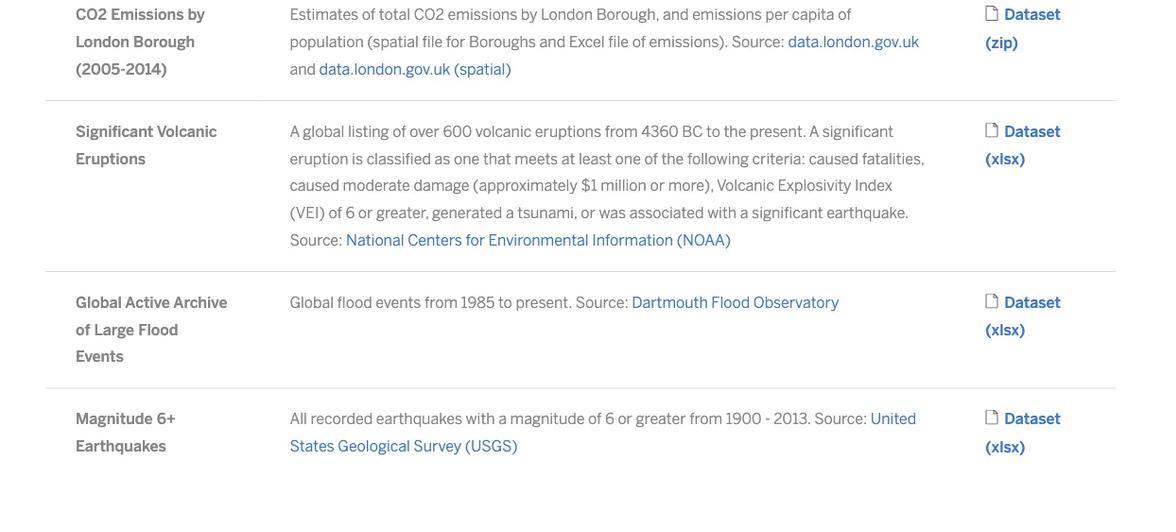 Task type: vqa. For each thing, say whether or not it's contained in the screenshot.
1st xlsx from the bottom
yes



Task type: locate. For each thing, give the bounding box(es) containing it.
united states geological survey (usgs)
[[290, 410, 917, 456]]

1 horizontal spatial global
[[290, 294, 334, 312]]

co2 emissions by london borough (2005-2014)
[[76, 6, 205, 78]]

london
[[541, 6, 593, 24], [76, 33, 130, 51]]

dataset for all recorded earthquakes with a magnitude of 6 or greater from 1900 - 2013. source:
[[1005, 410, 1061, 428]]

one up million
[[615, 150, 641, 168]]

1 global from the left
[[76, 294, 122, 312]]

with up (usgs)
[[466, 410, 495, 428]]

xlsx for all recorded earthquakes with a magnitude of 6 or greater from 1900 - 2013. source:
[[992, 438, 1020, 456]]

1 ( from the top
[[986, 34, 992, 52]]

a left global
[[290, 122, 300, 140]]

1 horizontal spatial a
[[809, 122, 819, 140]]

0 horizontal spatial with
[[466, 410, 495, 428]]

the
[[724, 122, 747, 140], [662, 150, 684, 168]]

flood down active in the left of the page
[[138, 321, 178, 339]]

by inside estimates of total co2 emissions by london borough, and emissions per capita of population (spatial file for boroughs and excel file of emissions). source:
[[521, 6, 538, 24]]

1 vertical spatial xlsx
[[992, 322, 1020, 340]]

0 vertical spatial xlsx
[[992, 150, 1020, 168]]

2 ( from the top
[[986, 150, 992, 168]]

to right 1985
[[498, 294, 512, 312]]

of up data.london.gov.uk link
[[838, 6, 852, 24]]

one right as
[[454, 150, 480, 168]]

source:
[[732, 33, 785, 51], [290, 231, 343, 249], [576, 294, 629, 312], [814, 410, 867, 428]]

of inside global active archive of large flood events
[[76, 321, 90, 339]]

london up (2005-
[[76, 33, 130, 51]]

) for estimates of total co2 emissions by london borough, and emissions per capita of population (spatial file for boroughs and excel file of emissions). source:
[[1012, 34, 1019, 52]]

all
[[290, 410, 307, 428]]

from inside a global listing of over 600 volcanic eruptions from 4360 bc to the present. a significant eruption is classified as one that meets at least one of the following criteria: caused fatalities, caused moderate damage (approximately $1 million or more), volcanic explosivity index (vei) of 6 or greater, generated a tsunami, or was associated with a significant earthquake. source:
[[605, 122, 638, 140]]

data.london.gov.uk down (spatial
[[319, 60, 450, 78]]

or left was
[[581, 204, 596, 222]]

environmental
[[489, 231, 589, 249]]

to right bc
[[706, 122, 721, 140]]

archive
[[173, 294, 227, 312]]

a down (approximately
[[506, 204, 514, 222]]

co2 right total
[[414, 6, 444, 24]]

the down 4360
[[662, 150, 684, 168]]

3 ( xlsx ) from the top
[[986, 438, 1026, 456]]

( for estimates of total co2 emissions by london borough, and emissions per capita of population (spatial file for boroughs and excel file of emissions). source:
[[986, 34, 992, 52]]

1 horizontal spatial to
[[706, 122, 721, 140]]

1 vertical spatial data.london.gov.uk
[[319, 60, 450, 78]]

global left "flood"
[[290, 294, 334, 312]]

2 vertical spatial ( xlsx )
[[986, 438, 1026, 456]]

volcanic inside significant volcanic eruptions
[[157, 122, 217, 140]]

source: left dartmouth
[[576, 294, 629, 312]]

a down following
[[740, 204, 748, 222]]

borough,
[[596, 6, 660, 24]]

1 vertical spatial the
[[662, 150, 684, 168]]

zip
[[992, 34, 1012, 52]]

source: inside estimates of total co2 emissions by london borough, and emissions per capita of population (spatial file for boroughs and excel file of emissions). source:
[[732, 33, 785, 51]]

file up data.london.gov.uk (spatial) link
[[422, 33, 443, 51]]

present. up the criteria:
[[750, 122, 806, 140]]

a
[[290, 122, 300, 140], [809, 122, 819, 140]]

1 vertical spatial london
[[76, 33, 130, 51]]

1 horizontal spatial co2
[[414, 6, 444, 24]]

0 horizontal spatial co2
[[76, 6, 107, 24]]

data.london.gov.uk down capita
[[788, 33, 919, 51]]

0 vertical spatial to
[[706, 122, 721, 140]]

from
[[605, 122, 638, 140], [425, 294, 458, 312], [690, 410, 723, 428]]

national centers for environmental information (noaa) link
[[346, 231, 731, 249]]

0 vertical spatial 6
[[346, 204, 355, 222]]

present.
[[750, 122, 806, 140], [516, 294, 572, 312]]

one
[[454, 150, 480, 168], [615, 150, 641, 168]]

a up explosivity
[[809, 122, 819, 140]]

0 horizontal spatial global
[[76, 294, 122, 312]]

following
[[688, 150, 749, 168]]

co2 up (2005-
[[76, 6, 107, 24]]

dartmouth
[[632, 294, 708, 312]]

or up the associated
[[650, 177, 665, 195]]

0 horizontal spatial 6
[[346, 204, 355, 222]]

6 up the national
[[346, 204, 355, 222]]

file
[[422, 33, 443, 51], [608, 33, 629, 51]]

1 vertical spatial to
[[498, 294, 512, 312]]

3 xlsx from the top
[[992, 438, 1020, 456]]

emissions
[[448, 6, 518, 24], [692, 6, 762, 24]]

1 dataset from the top
[[1005, 6, 1061, 24]]

volcanic
[[157, 122, 217, 140], [717, 177, 774, 195]]

co2 inside co2 emissions by london borough (2005-2014)
[[76, 6, 107, 24]]

0 vertical spatial volcanic
[[157, 122, 217, 140]]

global active archive of large flood events
[[76, 294, 227, 366]]

2 dataset from the top
[[1005, 122, 1061, 140]]

0 horizontal spatial file
[[422, 33, 443, 51]]

2 co2 from the left
[[414, 6, 444, 24]]

present. down environmental
[[516, 294, 572, 312]]

a
[[506, 204, 514, 222], [740, 204, 748, 222], [499, 410, 507, 428]]

significant volcanic eruptions
[[76, 122, 217, 168]]

least
[[579, 150, 612, 168]]

1 vertical spatial flood
[[138, 321, 178, 339]]

earthquakes
[[376, 410, 462, 428]]

0 horizontal spatial one
[[454, 150, 480, 168]]

with
[[708, 204, 737, 222], [466, 410, 495, 428]]

significant
[[822, 122, 894, 140], [752, 204, 823, 222]]

for up the (spatial)
[[446, 33, 466, 51]]

co2
[[76, 6, 107, 24], [414, 6, 444, 24]]

0 vertical spatial for
[[446, 33, 466, 51]]

by
[[188, 6, 205, 24], [521, 6, 538, 24]]

the up following
[[724, 122, 747, 140]]

xlsx for a global listing of over 600 volcanic eruptions from 4360 bc to the present. a significant eruption is classified as one that meets at least one of the following criteria: caused fatalities, caused moderate damage (approximately $1 million or more), volcanic explosivity index (vei) of 6 or greater, generated a tsunami, or was associated with a significant earthquake. source:
[[992, 150, 1020, 168]]

data.london.gov.uk link
[[788, 33, 919, 51]]

0 vertical spatial from
[[605, 122, 638, 140]]

1 one from the left
[[454, 150, 480, 168]]

by up the borough
[[188, 6, 205, 24]]

1 horizontal spatial file
[[608, 33, 629, 51]]

from left 1985
[[425, 294, 458, 312]]

explosivity
[[778, 177, 852, 195]]

capita
[[792, 6, 835, 24]]

0 horizontal spatial emissions
[[448, 6, 518, 24]]

moderate
[[343, 177, 410, 195]]

1 horizontal spatial caused
[[809, 150, 859, 168]]

1 by from the left
[[188, 6, 205, 24]]

1 horizontal spatial the
[[724, 122, 747, 140]]

of left large
[[76, 321, 90, 339]]

1 ( xlsx ) from the top
[[986, 150, 1026, 168]]

flood right dartmouth
[[712, 294, 750, 312]]

( xlsx ) for a global listing of over 600 volcanic eruptions from 4360 bc to the present. a significant eruption is classified as one that meets at least one of the following criteria: caused fatalities, caused moderate damage (approximately $1 million or more), volcanic explosivity index (vei) of 6 or greater, generated a tsunami, or was associated with a significant earthquake. source:
[[986, 150, 1026, 168]]

0 horizontal spatial the
[[662, 150, 684, 168]]

$1
[[581, 177, 597, 195]]

index
[[855, 177, 893, 195]]

classified
[[367, 150, 431, 168]]

dataset for a global listing of over 600 volcanic eruptions from 4360 bc to the present. a significant eruption is classified as one that meets at least one of the following criteria: caused fatalities, caused moderate damage (approximately $1 million or more), volcanic explosivity index (vei) of 6 or greater, generated a tsunami, or was associated with a significant earthquake. source:
[[1005, 122, 1061, 140]]

caused up explosivity
[[809, 150, 859, 168]]

global for global active archive of large flood events
[[76, 294, 122, 312]]

emissions
[[111, 6, 184, 24]]

6 left 'greater'
[[605, 410, 615, 428]]

criteria:
[[752, 150, 806, 168]]

0 vertical spatial ( xlsx )
[[986, 150, 1026, 168]]

1 emissions from the left
[[448, 6, 518, 24]]

2 one from the left
[[615, 150, 641, 168]]

2 horizontal spatial from
[[690, 410, 723, 428]]

caused down eruption
[[290, 177, 339, 195]]

0 horizontal spatial by
[[188, 6, 205, 24]]

1 horizontal spatial emissions
[[692, 6, 762, 24]]

1 vertical spatial volcanic
[[717, 177, 774, 195]]

emissions up emissions).
[[692, 6, 762, 24]]

1 vertical spatial ( xlsx )
[[986, 322, 1026, 340]]

0 vertical spatial the
[[724, 122, 747, 140]]

1 horizontal spatial by
[[521, 6, 538, 24]]

volcanic right significant
[[157, 122, 217, 140]]

active
[[125, 294, 170, 312]]

and up emissions).
[[663, 6, 689, 24]]

1 vertical spatial from
[[425, 294, 458, 312]]

(approximately
[[473, 177, 578, 195]]

(noaa)
[[677, 231, 731, 249]]

) for a global listing of over 600 volcanic eruptions from 4360 bc to the present. a significant eruption is classified as one that meets at least one of the following criteria: caused fatalities, caused moderate damage (approximately $1 million or more), volcanic explosivity index (vei) of 6 or greater, generated a tsunami, or was associated with a significant earthquake. source:
[[1020, 150, 1026, 168]]

1 horizontal spatial one
[[615, 150, 641, 168]]

london inside co2 emissions by london borough (2005-2014)
[[76, 33, 130, 51]]

of right (vei)
[[329, 204, 342, 222]]

significant up fatalities,
[[822, 122, 894, 140]]

associated
[[630, 204, 704, 222]]

from left 1900
[[690, 410, 723, 428]]

bc
[[682, 122, 703, 140]]

1 horizontal spatial from
[[605, 122, 638, 140]]

global up large
[[76, 294, 122, 312]]

2 vertical spatial and
[[290, 60, 316, 78]]

1 horizontal spatial 6
[[605, 410, 615, 428]]

xlsx
[[992, 150, 1020, 168], [992, 322, 1020, 340], [992, 438, 1020, 456]]

1 vertical spatial caused
[[290, 177, 339, 195]]

1 horizontal spatial present.
[[750, 122, 806, 140]]

file down borough,
[[608, 33, 629, 51]]

2013.
[[774, 410, 811, 428]]

with up the (noaa)
[[708, 204, 737, 222]]

information
[[592, 231, 674, 249]]

2 emissions from the left
[[692, 6, 762, 24]]

0 vertical spatial flood
[[712, 294, 750, 312]]

0 vertical spatial with
[[708, 204, 737, 222]]

dataset
[[1005, 6, 1061, 24], [1005, 122, 1061, 140], [1005, 294, 1061, 312], [1005, 410, 1061, 428]]

2 by from the left
[[521, 6, 538, 24]]

0 horizontal spatial volcanic
[[157, 122, 217, 140]]

london inside estimates of total co2 emissions by london borough, and emissions per capita of population (spatial file for boroughs and excel file of emissions). source:
[[541, 6, 593, 24]]

or
[[650, 177, 665, 195], [358, 204, 373, 222], [581, 204, 596, 222], [618, 410, 633, 428]]

of down borough,
[[632, 33, 646, 51]]

6 inside a global listing of over 600 volcanic eruptions from 4360 bc to the present. a significant eruption is classified as one that meets at least one of the following criteria: caused fatalities, caused moderate damage (approximately $1 million or more), volcanic explosivity index (vei) of 6 or greater, generated a tsunami, or was associated with a significant earthquake. source:
[[346, 204, 355, 222]]

for
[[446, 33, 466, 51], [466, 231, 485, 249]]

4 dataset from the top
[[1005, 410, 1061, 428]]

to
[[706, 122, 721, 140], [498, 294, 512, 312]]

for inside estimates of total co2 emissions by london borough, and emissions per capita of population (spatial file for boroughs and excel file of emissions). source:
[[446, 33, 466, 51]]

london up excel
[[541, 6, 593, 24]]

from up least
[[605, 122, 638, 140]]

source: down per
[[732, 33, 785, 51]]

0 vertical spatial london
[[541, 6, 593, 24]]

2 vertical spatial xlsx
[[992, 438, 1020, 456]]

2 global from the left
[[290, 294, 334, 312]]

1 horizontal spatial with
[[708, 204, 737, 222]]

6
[[346, 204, 355, 222], [605, 410, 615, 428]]

emissions).
[[649, 33, 728, 51]]

and left excel
[[540, 33, 566, 51]]

significant down explosivity
[[752, 204, 823, 222]]

0 vertical spatial present.
[[750, 122, 806, 140]]

and inside data.london.gov.uk and data.london.gov.uk (spatial)
[[290, 60, 316, 78]]

greater
[[636, 410, 686, 428]]

0 vertical spatial data.london.gov.uk
[[788, 33, 919, 51]]

emissions up "boroughs"
[[448, 6, 518, 24]]

of left total
[[362, 6, 376, 24]]

eruptions
[[535, 122, 602, 140]]

and down population
[[290, 60, 316, 78]]

2 ( xlsx ) from the top
[[986, 322, 1026, 340]]

1 vertical spatial and
[[540, 33, 566, 51]]

flood
[[712, 294, 750, 312], [138, 321, 178, 339]]

of left over
[[393, 122, 406, 140]]

0 horizontal spatial from
[[425, 294, 458, 312]]

1 horizontal spatial and
[[540, 33, 566, 51]]

0 horizontal spatial caused
[[290, 177, 339, 195]]

1 horizontal spatial volcanic
[[717, 177, 774, 195]]

source: down (vei)
[[290, 231, 343, 249]]

significant
[[76, 122, 153, 140]]

1 xlsx from the top
[[992, 150, 1020, 168]]

2 xlsx from the top
[[992, 322, 1020, 340]]

1 co2 from the left
[[76, 6, 107, 24]]

global inside global active archive of large flood events
[[76, 294, 122, 312]]

0 horizontal spatial flood
[[138, 321, 178, 339]]

0 vertical spatial caused
[[809, 150, 859, 168]]

earthquakes
[[76, 438, 166, 456]]

tsunami,
[[518, 204, 578, 222]]

1 horizontal spatial london
[[541, 6, 593, 24]]

with inside a global listing of over 600 volcanic eruptions from 4360 bc to the present. a significant eruption is classified as one that meets at least one of the following criteria: caused fatalities, caused moderate damage (approximately $1 million or more), volcanic explosivity index (vei) of 6 or greater, generated a tsunami, or was associated with a significant earthquake. source:
[[708, 204, 737, 222]]

eruption
[[290, 150, 348, 168]]

data.london.gov.uk (spatial) link
[[319, 60, 511, 78]]

1 vertical spatial for
[[466, 231, 485, 249]]

and
[[663, 6, 689, 24], [540, 33, 566, 51], [290, 60, 316, 78]]

0 horizontal spatial and
[[290, 60, 316, 78]]

0 vertical spatial and
[[663, 6, 689, 24]]

0 horizontal spatial london
[[76, 33, 130, 51]]

for down generated
[[466, 231, 485, 249]]

volcanic down following
[[717, 177, 774, 195]]

1 vertical spatial present.
[[516, 294, 572, 312]]

4 ( from the top
[[986, 438, 992, 456]]

by up "boroughs"
[[521, 6, 538, 24]]

0 horizontal spatial a
[[290, 122, 300, 140]]

1 vertical spatial significant
[[752, 204, 823, 222]]



Task type: describe. For each thing, give the bounding box(es) containing it.
source: right the 2013. on the right bottom
[[814, 410, 867, 428]]

damage
[[414, 177, 470, 195]]

centers
[[408, 231, 462, 249]]

united states geological survey (usgs) link
[[290, 410, 917, 456]]

total
[[379, 6, 410, 24]]

2 vertical spatial from
[[690, 410, 723, 428]]

2014)
[[126, 60, 167, 78]]

co2 inside estimates of total co2 emissions by london borough, and emissions per capita of population (spatial file for boroughs and excel file of emissions). source:
[[414, 6, 444, 24]]

fatalities,
[[862, 150, 925, 168]]

of right magnitude
[[588, 410, 602, 428]]

( xlsx ) for all recorded earthquakes with a magnitude of 6 or greater from 1900 - 2013. source:
[[986, 438, 1026, 456]]

global for global flood events from 1985 to present. source: dartmouth flood observatory
[[290, 294, 334, 312]]

1 a from the left
[[290, 122, 300, 140]]

united
[[871, 410, 917, 428]]

1985
[[461, 294, 495, 312]]

generated
[[432, 204, 502, 222]]

-
[[765, 410, 770, 428]]

estimates of total co2 emissions by london borough, and emissions per capita of population (spatial file for boroughs and excel file of emissions). source:
[[290, 6, 852, 51]]

flood inside global active archive of large flood events
[[138, 321, 178, 339]]

(spatial)
[[454, 60, 511, 78]]

events
[[376, 294, 421, 312]]

or up the national
[[358, 204, 373, 222]]

global flood events from 1985 to present. source: dartmouth flood observatory
[[290, 294, 839, 312]]

flood
[[337, 294, 372, 312]]

( for all recorded earthquakes with a magnitude of 6 or greater from 1900 - 2013. source:
[[986, 438, 992, 456]]

source: inside a global listing of over 600 volcanic eruptions from 4360 bc to the present. a significant eruption is classified as one that meets at least one of the following criteria: caused fatalities, caused moderate damage (approximately $1 million or more), volcanic explosivity index (vei) of 6 or greater, generated a tsunami, or was associated with a significant earthquake. source:
[[290, 231, 343, 249]]

meets
[[515, 150, 558, 168]]

dataset for estimates of total co2 emissions by london borough, and emissions per capita of population (spatial file for boroughs and excel file of emissions). source:
[[1005, 6, 1061, 24]]

more),
[[668, 177, 714, 195]]

(spatial
[[367, 33, 419, 51]]

0 horizontal spatial data.london.gov.uk
[[319, 60, 450, 78]]

a up (usgs)
[[499, 410, 507, 428]]

0 horizontal spatial present.
[[516, 294, 572, 312]]

was
[[599, 204, 626, 222]]

0 horizontal spatial to
[[498, 294, 512, 312]]

1 file from the left
[[422, 33, 443, 51]]

is
[[352, 150, 363, 168]]

6+
[[157, 410, 176, 428]]

) for all recorded earthquakes with a magnitude of 6 or greater from 1900 - 2013. source:
[[1020, 438, 1026, 456]]

excel
[[569, 33, 605, 51]]

that
[[483, 150, 511, 168]]

( for a global listing of over 600 volcanic eruptions from 4360 bc to the present. a significant eruption is classified as one that meets at least one of the following criteria: caused fatalities, caused moderate damage (approximately $1 million or more), volcanic explosivity index (vei) of 6 or greater, generated a tsunami, or was associated with a significant earthquake. source:
[[986, 150, 992, 168]]

2 a from the left
[[809, 122, 819, 140]]

magnitude 6+ earthquakes
[[76, 410, 176, 456]]

3 dataset from the top
[[1005, 294, 1061, 312]]

boroughs
[[469, 33, 536, 51]]

geological
[[338, 438, 410, 456]]

population
[[290, 33, 364, 51]]

(usgs)
[[465, 438, 518, 456]]

by inside co2 emissions by london borough (2005-2014)
[[188, 6, 205, 24]]

recorded
[[311, 410, 373, 428]]

global
[[303, 122, 345, 140]]

0 vertical spatial significant
[[822, 122, 894, 140]]

million
[[601, 177, 647, 195]]

1 horizontal spatial data.london.gov.uk
[[788, 33, 919, 51]]

national centers for environmental information (noaa)
[[346, 231, 731, 249]]

per
[[766, 6, 789, 24]]

(2005-
[[76, 60, 126, 78]]

dartmouth flood observatory link
[[632, 294, 839, 312]]

( zip )
[[986, 34, 1019, 52]]

over
[[410, 122, 440, 140]]

1 horizontal spatial flood
[[712, 294, 750, 312]]

3 ( from the top
[[986, 322, 992, 340]]

all recorded earthquakes with a magnitude of 6 or greater from 1900 - 2013. source:
[[290, 410, 871, 428]]

4360
[[641, 122, 679, 140]]

as
[[435, 150, 451, 168]]

volcanic
[[475, 122, 532, 140]]

a global listing of over 600 volcanic eruptions from 4360 bc to the present. a significant eruption is classified as one that meets at least one of the following criteria: caused fatalities, caused moderate damage (approximately $1 million or more), volcanic explosivity index (vei) of 6 or greater, generated a tsunami, or was associated with a significant earthquake. source:
[[290, 122, 925, 249]]

greater,
[[376, 204, 429, 222]]

observatory
[[754, 294, 839, 312]]

at
[[562, 150, 575, 168]]

volcanic inside a global listing of over 600 volcanic eruptions from 4360 bc to the present. a significant eruption is classified as one that meets at least one of the following criteria: caused fatalities, caused moderate damage (approximately $1 million or more), volcanic explosivity index (vei) of 6 or greater, generated a tsunami, or was associated with a significant earthquake. source:
[[717, 177, 774, 195]]

present. inside a global listing of over 600 volcanic eruptions from 4360 bc to the present. a significant eruption is classified as one that meets at least one of the following criteria: caused fatalities, caused moderate damage (approximately $1 million or more), volcanic explosivity index (vei) of 6 or greater, generated a tsunami, or was associated with a significant earthquake. source:
[[750, 122, 806, 140]]

states
[[290, 438, 334, 456]]

listing
[[348, 122, 389, 140]]

of down 4360
[[645, 150, 658, 168]]

data.london.gov.uk and data.london.gov.uk (spatial)
[[290, 33, 919, 78]]

events
[[76, 348, 124, 366]]

estimates
[[290, 6, 359, 24]]

national
[[346, 231, 404, 249]]

magnitude
[[76, 410, 153, 428]]

survey
[[414, 438, 462, 456]]

magnitude
[[510, 410, 585, 428]]

1900
[[726, 410, 762, 428]]

earthquake.
[[827, 204, 909, 222]]

large
[[94, 321, 134, 339]]

1 vertical spatial with
[[466, 410, 495, 428]]

or left 'greater'
[[618, 410, 633, 428]]

2 file from the left
[[608, 33, 629, 51]]

eruptions
[[76, 150, 146, 168]]

600
[[443, 122, 472, 140]]

to inside a global listing of over 600 volcanic eruptions from 4360 bc to the present. a significant eruption is classified as one that meets at least one of the following criteria: caused fatalities, caused moderate damage (approximately $1 million or more), volcanic explosivity index (vei) of 6 or greater, generated a tsunami, or was associated with a significant earthquake. source:
[[706, 122, 721, 140]]

2 horizontal spatial and
[[663, 6, 689, 24]]

(vei)
[[290, 204, 325, 222]]

1 vertical spatial 6
[[605, 410, 615, 428]]

borough
[[133, 33, 195, 51]]



